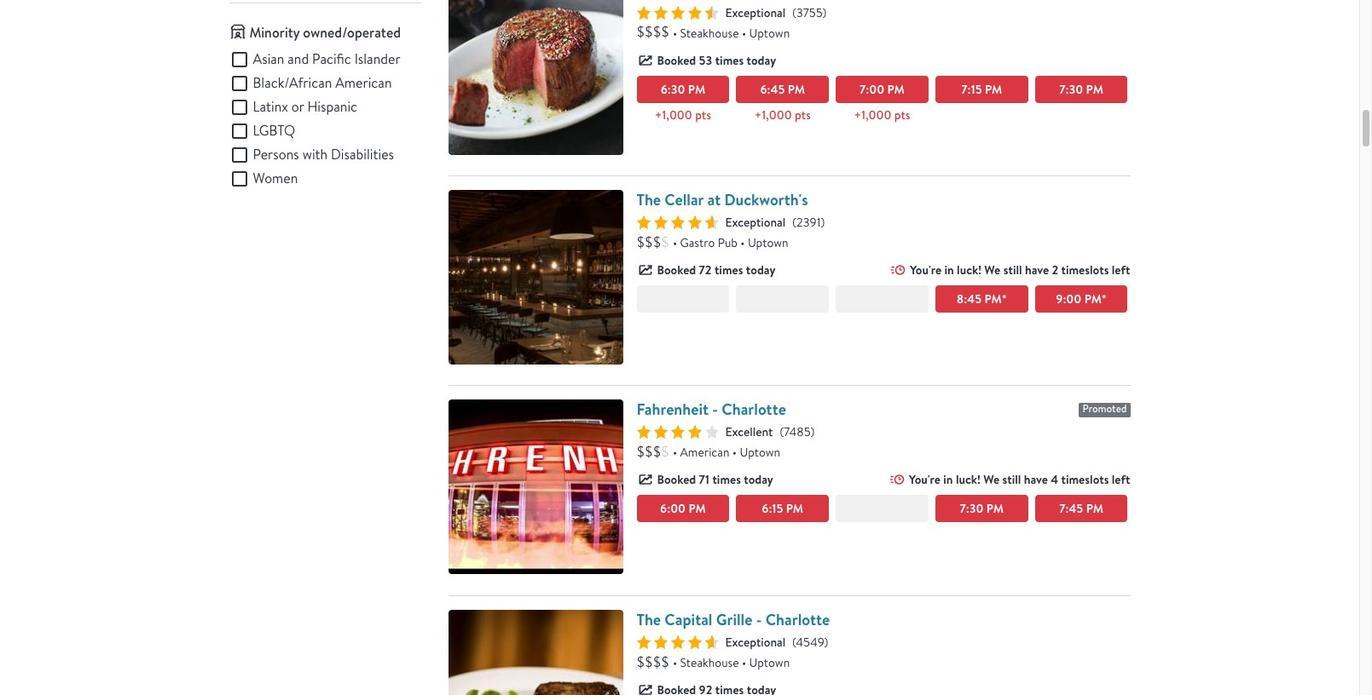Task type: describe. For each thing, give the bounding box(es) containing it.
$$$ $ • gastro pub • uptown
[[637, 233, 789, 251]]

7:45 pm
[[1059, 501, 1104, 518]]

9:00 pm *
[[1056, 291, 1107, 308]]

capital
[[665, 610, 713, 631]]

1 exceptional from the top
[[725, 5, 786, 20]]

2391
[[797, 215, 821, 230]]

you're in luck! we still have 2 timeslots left
[[910, 262, 1130, 279]]

exceptional ( 2391 )
[[725, 215, 825, 230]]

7:45
[[1059, 501, 1083, 518]]

7:00 pm
[[860, 81, 905, 98]]

minority owned/operated
[[249, 23, 401, 41]]

6:15 pm link
[[736, 496, 829, 523]]

* for 8:45 pm *
[[1002, 291, 1007, 308]]

4.8 stars image
[[637, 636, 719, 650]]

• down 4.6 stars image
[[673, 25, 677, 41]]

6:30
[[661, 81, 685, 98]]

$ for booked 71 times today
[[661, 444, 669, 462]]

uptown inside $$$ $ • gastro pub • uptown
[[748, 235, 789, 251]]

) for 7:15 pm
[[823, 5, 827, 20]]

+1,000 pts for 7:00
[[854, 107, 910, 122]]

or
[[291, 98, 304, 116]]

still for 7:30 pm
[[1003, 472, 1021, 489]]

booked for booked 72 times today
[[657, 262, 696, 279]]

6:30 pm link
[[637, 76, 729, 103]]

promoted
[[1083, 403, 1127, 417]]

steakhouse for exceptional ( 4549 )
[[680, 656, 739, 671]]

2
[[1052, 262, 1059, 279]]

luck! for 8:45 pm
[[957, 262, 982, 279]]

duckworth's
[[725, 189, 808, 211]]

and
[[288, 50, 309, 68]]

timeslots for 7:45 pm
[[1061, 472, 1109, 489]]

53
[[699, 52, 712, 69]]

pm inside 6:30 pm link
[[688, 81, 705, 98]]

7:00
[[860, 81, 885, 98]]

hispanic
[[307, 98, 357, 116]]

• down 4.1 stars image
[[673, 445, 677, 461]]

( down the "the capital grille - charlotte" link
[[792, 635, 796, 651]]

• down 4.8 stars image
[[673, 656, 677, 671]]

in for 8:45 pm
[[945, 262, 954, 279]]

cellar
[[665, 189, 704, 211]]

$$$ for booked 72 times today
[[637, 233, 661, 251]]

islander
[[355, 50, 401, 68]]

pts for 7:00 pm
[[894, 107, 910, 122]]

uptown inside $$$ $ • american • uptown
[[740, 445, 781, 461]]

pm inside 6:00 pm link
[[689, 501, 706, 518]]

6:15 pm
[[762, 501, 804, 518]]

booked 71 times today
[[657, 472, 773, 489]]

0 vertical spatial 7:30 pm
[[1059, 81, 1104, 98]]

pub
[[718, 235, 738, 251]]

the cellar at duckworth's
[[637, 189, 808, 211]]

uptown down exceptional ( 4549 )
[[749, 656, 790, 671]]

pts for 6:45 pm
[[795, 107, 811, 122]]

0 horizontal spatial 7:30
[[960, 501, 984, 518]]

• down exceptional ( 4549 )
[[742, 656, 746, 671]]

you're for you're in luck! we still have 2 timeslots left
[[910, 262, 942, 279]]

fahrenheit - charlotte link
[[637, 399, 786, 421]]

excellent ( 7485 )
[[725, 425, 815, 440]]

+1,000 pts for 6:45
[[755, 107, 811, 122]]

6:00 pm link
[[637, 496, 729, 523]]

• down 'exceptional ( 3755 )'
[[742, 25, 746, 41]]

have for 4
[[1024, 472, 1048, 489]]

7:15 pm link
[[936, 76, 1028, 103]]

disabilities
[[331, 145, 394, 163]]

times for 72
[[715, 262, 743, 279]]

excellent
[[725, 425, 773, 440]]

you're for you're in luck! we still have 4 timeslots left
[[909, 472, 941, 489]]

) for 7:30 pm
[[811, 425, 815, 440]]

$$$$ for exceptional ( 4549 )
[[637, 654, 669, 672]]

the cellar at duckworth's link
[[637, 189, 808, 211]]

4.7 stars image
[[637, 216, 719, 229]]

71
[[699, 472, 710, 489]]

72
[[699, 262, 712, 279]]

8:45 pm *
[[957, 291, 1007, 308]]

the capital grille - charlotte
[[637, 610, 830, 631]]

a photo of fahrenheit - charlotte restaurant image
[[448, 400, 623, 575]]

exceptional ( 4549 )
[[725, 635, 828, 651]]

fahrenheit
[[637, 399, 709, 421]]

+1,000 for 6:30
[[655, 107, 692, 122]]

1 vertical spatial -
[[756, 610, 762, 631]]

8:45
[[957, 291, 982, 308]]

booked for booked 53 times today
[[657, 52, 696, 69]]

grille
[[716, 610, 753, 631]]

9:00
[[1056, 291, 1082, 308]]

exceptional for duckworth's
[[725, 215, 786, 230]]

booked for booked 71 times today
[[657, 472, 696, 489]]

owned/operated
[[303, 23, 401, 41]]

persons with disabilities
[[253, 145, 394, 163]]

have for 2
[[1025, 262, 1049, 279]]

american inside minority owned/operated 'group'
[[335, 74, 392, 92]]

left for you're in luck! we still have 2 timeslots left
[[1112, 262, 1130, 279]]

0 vertical spatial 7:30
[[1059, 81, 1083, 98]]

asian and pacific islander
[[253, 50, 401, 68]]

4.6 stars image
[[637, 6, 719, 19]]

( for 8:45 pm
[[792, 215, 797, 230]]

* for 9:00 pm *
[[1102, 291, 1107, 308]]

a photo of ruth's chris steak house - charlotte uptown restaurant image
[[448, 0, 623, 155]]

luck! for 7:30 pm
[[956, 472, 981, 489]]

$$$ for booked 71 times today
[[637, 444, 661, 462]]

lgbtq
[[253, 122, 295, 139]]

booked 72 times today
[[657, 262, 776, 279]]

• down '4.7 stars' image
[[673, 235, 677, 251]]

6:45 pm
[[760, 81, 805, 98]]

3755
[[797, 5, 823, 20]]

pm inside 7:15 pm link
[[985, 81, 1002, 98]]

pm inside 6:45 pm link
[[788, 81, 805, 98]]

$$$$ for exceptional ( 3755 )
[[637, 23, 669, 41]]



Task type: locate. For each thing, give the bounding box(es) containing it.
exceptional down 'grille'
[[725, 635, 786, 651]]

1 vertical spatial today
[[746, 262, 776, 279]]

women
[[253, 169, 298, 187]]

steakhouse
[[680, 25, 739, 41], [680, 656, 739, 671]]

7:45 pm link
[[1035, 496, 1128, 523]]

4549
[[796, 635, 824, 651]]

3 +1,000 from the left
[[854, 107, 892, 122]]

*
[[1002, 291, 1007, 308], [1102, 291, 1107, 308]]

7:00 pm link
[[836, 76, 929, 103]]

exceptional for -
[[725, 635, 786, 651]]

7485
[[784, 425, 811, 440]]

exceptional down duckworth's
[[725, 215, 786, 230]]

booked 53 times today
[[657, 52, 776, 69]]

we left '4'
[[984, 472, 1000, 489]]

2 vertical spatial times
[[712, 472, 741, 489]]

0 vertical spatial left
[[1112, 262, 1130, 279]]

uptown
[[749, 25, 790, 41], [748, 235, 789, 251], [740, 445, 781, 461], [749, 656, 790, 671]]

the up 4.8 stars image
[[637, 610, 661, 631]]

minority owned/operated group
[[229, 49, 421, 189]]

0 vertical spatial american
[[335, 74, 392, 92]]

pm inside 7:45 pm link
[[1086, 501, 1104, 518]]

times
[[715, 52, 744, 69], [715, 262, 743, 279], [712, 472, 741, 489]]

1 vertical spatial the
[[637, 610, 661, 631]]

left up 7:45 pm link
[[1112, 472, 1130, 489]]

0 vertical spatial we
[[985, 262, 1001, 279]]

1 * from the left
[[1002, 291, 1007, 308]]

2 $$$$ from the top
[[637, 654, 669, 672]]

today for booked 53 times today
[[747, 52, 776, 69]]

2 $$$$ • steakhouse • uptown from the top
[[637, 654, 790, 672]]

today for booked 71 times today
[[744, 472, 773, 489]]

7:30
[[1059, 81, 1083, 98], [960, 501, 984, 518]]

1 vertical spatial have
[[1024, 472, 1048, 489]]

+1,000 down 6:45
[[755, 107, 792, 122]]

6:00 pm
[[660, 501, 706, 518]]

1 vertical spatial $
[[661, 444, 669, 462]]

•
[[673, 25, 677, 41], [742, 25, 746, 41], [673, 235, 677, 251], [741, 235, 745, 251], [673, 445, 677, 461], [732, 445, 737, 461], [673, 656, 677, 671], [742, 656, 746, 671]]

( for 7:15 pm
[[792, 5, 797, 20]]

2 horizontal spatial +1,000 pts
[[854, 107, 910, 122]]

steakhouse down 4.8 stars image
[[680, 656, 739, 671]]

latinx
[[253, 98, 288, 116]]

4
[[1051, 472, 1059, 489]]

0 horizontal spatial -
[[712, 399, 718, 421]]

+1,000 pts down 7:00 pm 'link'
[[854, 107, 910, 122]]

(
[[792, 5, 797, 20], [792, 215, 797, 230], [780, 425, 784, 440], [792, 635, 796, 651]]

+1,000 down 7:00
[[854, 107, 892, 122]]

today for booked 72 times today
[[746, 262, 776, 279]]

0 vertical spatial $$$$
[[637, 23, 669, 41]]

1 vertical spatial $$$$
[[637, 654, 669, 672]]

2 vertical spatial booked
[[657, 472, 696, 489]]

still left 2
[[1004, 262, 1022, 279]]

1 horizontal spatial *
[[1102, 291, 1107, 308]]

2 horizontal spatial pts
[[894, 107, 910, 122]]

3 pts from the left
[[894, 107, 910, 122]]

have
[[1025, 262, 1049, 279], [1024, 472, 1048, 489]]

times right 53 at top
[[715, 52, 744, 69]]

minority
[[249, 23, 300, 41]]

today
[[747, 52, 776, 69], [746, 262, 776, 279], [744, 472, 773, 489]]

pts for 6:30 pm
[[695, 107, 711, 122]]

2 +1,000 pts from the left
[[755, 107, 811, 122]]

2 the from the top
[[637, 610, 661, 631]]

we for 8:45 pm
[[985, 262, 1001, 279]]

2 pts from the left
[[795, 107, 811, 122]]

we for 7:30 pm
[[984, 472, 1000, 489]]

1 left from the top
[[1112, 262, 1130, 279]]

6:45 pm link
[[736, 76, 829, 103]]

times for 53
[[715, 52, 744, 69]]

) for 8:45 pm
[[821, 215, 825, 230]]

1 vertical spatial $$$$ • steakhouse • uptown
[[637, 654, 790, 672]]

6:30 pm
[[661, 81, 705, 98]]

charlotte
[[722, 399, 786, 421], [766, 610, 830, 631]]

0 horizontal spatial pts
[[695, 107, 711, 122]]

have left 2
[[1025, 262, 1049, 279]]

1 vertical spatial exceptional
[[725, 215, 786, 230]]

$$$$ • steakhouse • uptown up the booked 53 times today on the top of page
[[637, 23, 790, 41]]

american down islander
[[335, 74, 392, 92]]

1 the from the top
[[637, 189, 661, 211]]

2 * from the left
[[1102, 291, 1107, 308]]

timeslots for 9:00 pm
[[1061, 262, 1109, 279]]

asian
[[253, 50, 284, 68]]

$$$$ • steakhouse • uptown for exceptional ( 4549 )
[[637, 654, 790, 672]]

1 vertical spatial luck!
[[956, 472, 981, 489]]

+1,000 for 6:45
[[755, 107, 792, 122]]

1 vertical spatial 7:30
[[960, 501, 984, 518]]

$$$$ • steakhouse • uptown
[[637, 23, 790, 41], [637, 654, 790, 672]]

luck!
[[957, 262, 982, 279], [956, 472, 981, 489]]

1 horizontal spatial +1,000 pts
[[755, 107, 811, 122]]

• right pub
[[741, 235, 745, 251]]

1 $ from the top
[[661, 233, 669, 251]]

times right 71
[[712, 472, 741, 489]]

booked left 72
[[657, 262, 696, 279]]

( up 6:45 pm link
[[792, 5, 797, 20]]

left for you're in luck! we still have 4 timeslots left
[[1112, 472, 1130, 489]]

2 steakhouse from the top
[[680, 656, 739, 671]]

pts down 6:30 pm
[[695, 107, 711, 122]]

pm inside "6:15 pm" link
[[786, 501, 804, 518]]

the left 'cellar'
[[637, 189, 661, 211]]

1 vertical spatial still
[[1003, 472, 1021, 489]]

pts down 6:45 pm
[[795, 107, 811, 122]]

2 $ from the top
[[661, 444, 669, 462]]

1 steakhouse from the top
[[680, 25, 739, 41]]

2 left from the top
[[1112, 472, 1130, 489]]

we
[[985, 262, 1001, 279], [984, 472, 1000, 489]]

today up 6:45
[[747, 52, 776, 69]]

3 booked from the top
[[657, 472, 696, 489]]

1 horizontal spatial pts
[[795, 107, 811, 122]]

1 horizontal spatial -
[[756, 610, 762, 631]]

1 vertical spatial 7:30 pm link
[[936, 496, 1028, 523]]

uptown down 'exceptional ( 3755 )'
[[749, 25, 790, 41]]

uptown down the exceptional ( 2391 )
[[748, 235, 789, 251]]

pm inside 7:00 pm 'link'
[[887, 81, 905, 98]]

fahrenheit - charlotte
[[637, 399, 786, 421]]

american inside $$$ $ • american • uptown
[[680, 445, 730, 461]]

uptown down the "excellent ( 7485 )"
[[740, 445, 781, 461]]

1 timeslots from the top
[[1061, 262, 1109, 279]]

1 $$$$ from the top
[[637, 23, 669, 41]]

american
[[335, 74, 392, 92], [680, 445, 730, 461]]

0 vertical spatial times
[[715, 52, 744, 69]]

0 vertical spatial in
[[945, 262, 954, 279]]

you're in luck! we still have 4 timeslots left
[[909, 472, 1130, 489]]

$$$$ down 4.8 stars image
[[637, 654, 669, 672]]

1 vertical spatial charlotte
[[766, 610, 830, 631]]

1 vertical spatial american
[[680, 445, 730, 461]]

1 pts from the left
[[695, 107, 711, 122]]

• down excellent
[[732, 445, 737, 461]]

today up '6:15' on the right bottom of page
[[744, 472, 773, 489]]

timeslots
[[1061, 262, 1109, 279], [1061, 472, 1109, 489]]

american up 71
[[680, 445, 730, 461]]

1 +1,000 pts from the left
[[655, 107, 711, 122]]

2 $$$ from the top
[[637, 444, 661, 462]]

with
[[302, 145, 328, 163]]

2 +1,000 from the left
[[755, 107, 792, 122]]

- right 'grille'
[[756, 610, 762, 631]]

+1,000 pts down 6:45 pm link
[[755, 107, 811, 122]]

0 vertical spatial $$$
[[637, 233, 661, 251]]

steakhouse for exceptional ( 3755 )
[[680, 25, 739, 41]]

0 vertical spatial have
[[1025, 262, 1049, 279]]

1 horizontal spatial 7:30
[[1059, 81, 1083, 98]]

2 vertical spatial today
[[744, 472, 773, 489]]

latinx or hispanic
[[253, 98, 357, 116]]

1 $$$$ • steakhouse • uptown from the top
[[637, 23, 790, 41]]

0 vertical spatial today
[[747, 52, 776, 69]]

$$$$ • steakhouse • uptown down 4.8 stars image
[[637, 654, 790, 672]]

0 vertical spatial $
[[661, 233, 669, 251]]

a photo of the cellar at duckworth's restaurant image
[[448, 190, 623, 365]]

pm
[[688, 81, 705, 98], [788, 81, 805, 98], [887, 81, 905, 98], [985, 81, 1002, 98], [1086, 81, 1104, 98], [985, 291, 1002, 308], [1085, 291, 1102, 308], [689, 501, 706, 518], [786, 501, 804, 518], [987, 501, 1004, 518], [1086, 501, 1104, 518]]

-
[[712, 399, 718, 421], [756, 610, 762, 631]]

+1,000 down 6:30
[[655, 107, 692, 122]]

6:00
[[660, 501, 686, 518]]

exceptional left 3755
[[725, 5, 786, 20]]

1 vertical spatial we
[[984, 472, 1000, 489]]

left right 2
[[1112, 262, 1130, 279]]

have left '4'
[[1024, 472, 1048, 489]]

0 vertical spatial $$$$ • steakhouse • uptown
[[637, 23, 790, 41]]

2 booked from the top
[[657, 262, 696, 279]]

$ for booked 72 times today
[[661, 233, 669, 251]]

0 vertical spatial still
[[1004, 262, 1022, 279]]

+1,000
[[655, 107, 692, 122], [755, 107, 792, 122], [854, 107, 892, 122]]

1 vertical spatial 7:30 pm
[[960, 501, 1004, 518]]

$$$$ • steakhouse • uptown for exceptional ( 3755 )
[[637, 23, 790, 41]]

1 horizontal spatial +1,000
[[755, 107, 792, 122]]

0 vertical spatial exceptional
[[725, 5, 786, 20]]

4.1 stars image
[[637, 426, 719, 440]]

$ down 4.1 stars image
[[661, 444, 669, 462]]

7:15 pm
[[961, 81, 1002, 98]]

$$$ $ • american • uptown
[[637, 444, 781, 462]]

the for the cellar at duckworth's
[[637, 189, 661, 211]]

1 booked from the top
[[657, 52, 696, 69]]

$$$ down 4.1 stars image
[[637, 444, 661, 462]]

0 vertical spatial booked
[[657, 52, 696, 69]]

the capital grille - charlotte link
[[637, 610, 830, 631]]

0 vertical spatial timeslots
[[1061, 262, 1109, 279]]

0 vertical spatial -
[[712, 399, 718, 421]]

1 vertical spatial in
[[944, 472, 953, 489]]

charlotte up 4549
[[766, 610, 830, 631]]

+1,000 pts for 6:30
[[655, 107, 711, 122]]

1 $$$ from the top
[[637, 233, 661, 251]]

0 vertical spatial charlotte
[[722, 399, 786, 421]]

gastro
[[680, 235, 715, 251]]

0 horizontal spatial 7:30 pm link
[[936, 496, 1028, 523]]

black/african american
[[253, 74, 392, 92]]

)
[[823, 5, 827, 20], [821, 215, 825, 230], [811, 425, 815, 440], [824, 635, 828, 651]]

( right excellent
[[780, 425, 784, 440]]

in
[[945, 262, 954, 279], [944, 472, 953, 489]]

today down the exceptional ( 2391 )
[[746, 262, 776, 279]]

2 horizontal spatial +1,000
[[854, 107, 892, 122]]

1 vertical spatial timeslots
[[1061, 472, 1109, 489]]

exceptional ( 3755 )
[[725, 5, 827, 20]]

1 horizontal spatial 7:30 pm link
[[1035, 76, 1128, 103]]

$ down '4.7 stars' image
[[661, 233, 669, 251]]

+1,000 pts down 6:30 pm link
[[655, 107, 711, 122]]

times for 71
[[712, 472, 741, 489]]

3 +1,000 pts from the left
[[854, 107, 910, 122]]

0 horizontal spatial +1,000 pts
[[655, 107, 711, 122]]

0 vertical spatial 7:30 pm link
[[1035, 76, 1128, 103]]

( for 7:30 pm
[[780, 425, 784, 440]]

1 vertical spatial left
[[1112, 472, 1130, 489]]

booked
[[657, 52, 696, 69], [657, 262, 696, 279], [657, 472, 696, 489]]

1 vertical spatial you're
[[909, 472, 941, 489]]

persons
[[253, 145, 299, 163]]

2 timeslots from the top
[[1061, 472, 1109, 489]]

still left '4'
[[1003, 472, 1021, 489]]

we up '8:45 pm *'
[[985, 262, 1001, 279]]

$$$$
[[637, 23, 669, 41], [637, 654, 669, 672]]

black/african
[[253, 74, 332, 92]]

$$$
[[637, 233, 661, 251], [637, 444, 661, 462]]

pts down 7:00 pm 'link'
[[894, 107, 910, 122]]

0 vertical spatial steakhouse
[[680, 25, 739, 41]]

the for the capital grille - charlotte
[[637, 610, 661, 631]]

left
[[1112, 262, 1130, 279], [1112, 472, 1130, 489]]

+1,000 pts
[[655, 107, 711, 122], [755, 107, 811, 122], [854, 107, 910, 122]]

still
[[1004, 262, 1022, 279], [1003, 472, 1021, 489]]

0 vertical spatial luck!
[[957, 262, 982, 279]]

1 vertical spatial steakhouse
[[680, 656, 739, 671]]

7:30 pm
[[1059, 81, 1104, 98], [960, 501, 1004, 518]]

1 +1,000 from the left
[[655, 107, 692, 122]]

0 horizontal spatial *
[[1002, 291, 1007, 308]]

2 vertical spatial exceptional
[[725, 635, 786, 651]]

1 horizontal spatial american
[[680, 445, 730, 461]]

1 vertical spatial times
[[715, 262, 743, 279]]

steakhouse up 53 at top
[[680, 25, 739, 41]]

* right 9:00
[[1102, 291, 1107, 308]]

$$$ down '4.7 stars' image
[[637, 233, 661, 251]]

booked left 53 at top
[[657, 52, 696, 69]]

- right fahrenheit
[[712, 399, 718, 421]]

6:45
[[760, 81, 785, 98]]

you're
[[910, 262, 942, 279], [909, 472, 941, 489]]

0 horizontal spatial +1,000
[[655, 107, 692, 122]]

1 vertical spatial booked
[[657, 262, 696, 279]]

timeslots up 9:00 pm *
[[1061, 262, 1109, 279]]

booked left 71
[[657, 472, 696, 489]]

* down you're in luck! we still have 2 timeslots left
[[1002, 291, 1007, 308]]

0 vertical spatial you're
[[910, 262, 942, 279]]

( down duckworth's
[[792, 215, 797, 230]]

at
[[707, 189, 721, 211]]

pacific
[[312, 50, 351, 68]]

6:15
[[762, 501, 783, 518]]

1 vertical spatial $$$
[[637, 444, 661, 462]]

still for 8:45 pm
[[1004, 262, 1022, 279]]

0 horizontal spatial american
[[335, 74, 392, 92]]

timeslots up 7:45 pm link
[[1061, 472, 1109, 489]]

in for 7:30 pm
[[944, 472, 953, 489]]

1 horizontal spatial 7:30 pm
[[1059, 81, 1104, 98]]

0 vertical spatial the
[[637, 189, 661, 211]]

times right 72
[[715, 262, 743, 279]]

7:15
[[961, 81, 982, 98]]

$
[[661, 233, 669, 251], [661, 444, 669, 462]]

$$$$ down 4.6 stars image
[[637, 23, 669, 41]]

0 horizontal spatial 7:30 pm
[[960, 501, 1004, 518]]

charlotte up excellent
[[722, 399, 786, 421]]

3 exceptional from the top
[[725, 635, 786, 651]]

2 exceptional from the top
[[725, 215, 786, 230]]

+1,000 for 7:00
[[854, 107, 892, 122]]



Task type: vqa. For each thing, say whether or not it's contained in the screenshot.
"Includes" inside includes exclusively-guided wine paring by joseph phelps winery and 6-course tasting dinner menu.
no



